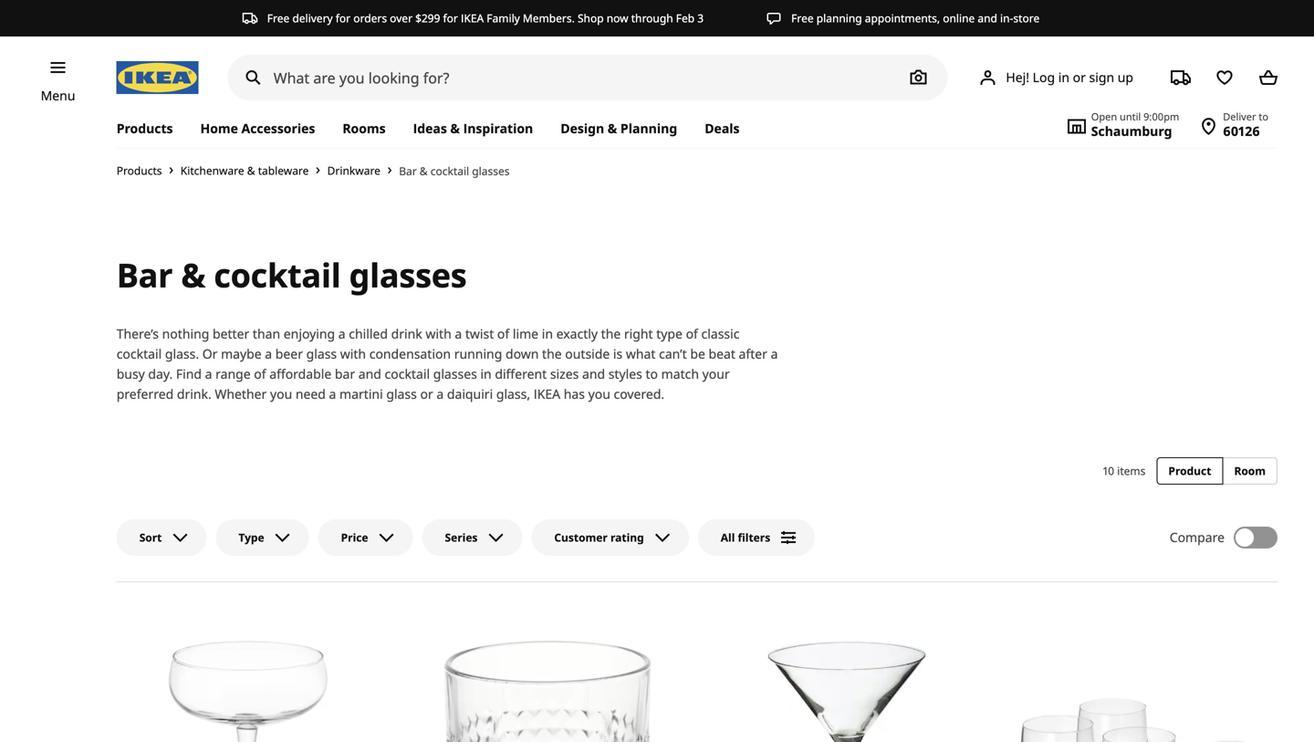 Task type: describe. For each thing, give the bounding box(es) containing it.
all filters button
[[698, 519, 815, 556]]

product button
[[1157, 457, 1224, 485]]

1 vertical spatial glass
[[386, 385, 417, 403]]

sort button
[[117, 519, 207, 556]]

compare
[[1170, 529, 1225, 546]]

after
[[739, 345, 768, 362]]

to inside the there's nothing better than enjoying a chilled drink with a twist of lime in exactly the right type of classic cocktail glass. or maybe a beer glass with condensation running down the outside is what can't be beat after a busy day. find a range of affordable bar and cocktail glasses in different sizes and styles to match your preferred drink. whether you need a martini glass or a daiquiri glass, ikea has you covered.
[[646, 365, 658, 382]]

affordable
[[270, 365, 332, 382]]

whether
[[215, 385, 267, 403]]

drink.
[[177, 385, 212, 403]]

there's nothing better than enjoying a chilled drink with a twist of lime in exactly the right type of classic cocktail glass. or maybe a beer glass with condensation running down the outside is what can't be beat after a busy day. find a range of affordable bar and cocktail glasses in different sizes and styles to match your preferred drink. whether you need a martini glass or a daiquiri glass, ikea has you covered.
[[117, 325, 778, 403]]

chilled
[[349, 325, 388, 342]]

menu button
[[41, 86, 75, 106]]

range
[[216, 365, 251, 382]]

cocktail down condensation
[[385, 365, 430, 382]]

0 vertical spatial glass
[[306, 345, 337, 362]]

3
[[698, 10, 704, 26]]

ideas & inspiration
[[413, 120, 533, 137]]

or
[[202, 345, 218, 362]]

hej!
[[1006, 69, 1030, 86]]

bar
[[335, 365, 355, 382]]

$299
[[416, 10, 440, 26]]

home
[[200, 120, 238, 137]]

inspiration
[[463, 120, 533, 137]]

or inside the there's nothing better than enjoying a chilled drink with a twist of lime in exactly the right type of classic cocktail glass. or maybe a beer glass with condensation running down the outside is what can't be beat after a busy day. find a range of affordable bar and cocktail glasses in different sizes and styles to match your preferred drink. whether you need a martini glass or a daiquiri glass, ikea has you covered.
[[420, 385, 433, 403]]

glass.
[[165, 345, 199, 362]]

& right ideas
[[450, 120, 460, 137]]

60126
[[1224, 122, 1260, 140]]

0 vertical spatial bar & cocktail glasses
[[399, 163, 510, 178]]

ideas & inspiration link
[[400, 110, 547, 148]]

your
[[703, 365, 730, 382]]

and inside free planning appointments, online and in-store link
[[978, 10, 998, 26]]

right
[[624, 325, 653, 342]]

need
[[296, 385, 326, 403]]

find
[[176, 365, 202, 382]]

1 vertical spatial bar & cocktail glasses
[[117, 252, 467, 297]]

1 you from the left
[[270, 385, 292, 403]]

& right design
[[608, 120, 617, 137]]

free for free delivery for orders over $299 for ikea family members. shop now through feb 3
[[267, 10, 290, 26]]

martini
[[340, 385, 383, 403]]

0 horizontal spatial of
[[254, 365, 266, 382]]

delivery
[[292, 10, 333, 26]]

feb
[[676, 10, 695, 26]]

kitchenware
[[181, 163, 244, 178]]

in inside "link"
[[1059, 69, 1070, 86]]

a left daiquiri
[[437, 385, 444, 403]]

0 horizontal spatial bar
[[117, 252, 173, 297]]

different
[[495, 365, 547, 382]]

2 horizontal spatial of
[[686, 325, 698, 342]]

busy
[[117, 365, 145, 382]]

filters
[[738, 530, 771, 545]]

free delivery for orders over $299 for ikea family members. shop now through feb 3 link
[[242, 10, 704, 26]]

type button
[[216, 519, 309, 556]]

& down ideas
[[420, 163, 428, 178]]

planning
[[621, 120, 678, 137]]

10 items
[[1104, 463, 1146, 478]]

price button
[[318, 519, 413, 556]]

0 vertical spatial ikea
[[461, 10, 484, 26]]

type
[[239, 530, 264, 545]]

1 for from the left
[[336, 10, 351, 26]]

cocktail up than
[[214, 252, 341, 297]]

room
[[1235, 463, 1266, 478]]

maybe
[[221, 345, 262, 362]]

a left 'twist'
[[455, 325, 462, 342]]

lime
[[513, 325, 539, 342]]

ideas
[[413, 120, 447, 137]]

exactly
[[557, 325, 598, 342]]

beat
[[709, 345, 736, 362]]

drink
[[391, 325, 422, 342]]

in-
[[1001, 10, 1014, 26]]

series
[[445, 530, 478, 545]]

kitchenware & tableware link
[[181, 163, 309, 178]]

0 vertical spatial the
[[601, 325, 621, 342]]

home accessories
[[200, 120, 315, 137]]

drinkware link
[[327, 163, 381, 178]]

design
[[561, 120, 605, 137]]

a down than
[[265, 345, 272, 362]]

products link for home accessories link
[[117, 110, 187, 148]]

now
[[607, 10, 629, 26]]

free delivery for orders over $299 for ikea family members. shop now through feb 3
[[267, 10, 704, 26]]

open until 9:00pm schaumburg
[[1092, 110, 1180, 140]]

store
[[1014, 10, 1040, 26]]

ikea logotype, go to start page image
[[117, 61, 199, 94]]

customer
[[555, 530, 608, 545]]

room button
[[1223, 457, 1278, 485]]

appointments,
[[865, 10, 940, 26]]

schaumburg
[[1092, 122, 1173, 140]]

drinkware
[[327, 163, 381, 178]]

price
[[341, 530, 368, 545]]

product
[[1169, 463, 1212, 478]]

or inside "link"
[[1073, 69, 1086, 86]]



Task type: vqa. For each thing, say whether or not it's contained in the screenshot.
COVERED.
yes



Task type: locate. For each thing, give the bounding box(es) containing it.
twist
[[465, 325, 494, 342]]

in right the lime
[[542, 325, 553, 342]]

match
[[662, 365, 699, 382]]

2 horizontal spatial in
[[1059, 69, 1070, 86]]

0 horizontal spatial in
[[481, 365, 492, 382]]

1 vertical spatial with
[[340, 345, 366, 362]]

None search field
[[228, 55, 948, 100]]

1 vertical spatial or
[[420, 385, 433, 403]]

you right has
[[588, 385, 611, 403]]

accessories
[[242, 120, 315, 137]]

ikea down sizes
[[534, 385, 561, 403]]

or left daiquiri
[[420, 385, 433, 403]]

0 horizontal spatial and
[[359, 365, 382, 382]]

0 horizontal spatial ikea
[[461, 10, 484, 26]]

0 horizontal spatial for
[[336, 10, 351, 26]]

or
[[1073, 69, 1086, 86], [420, 385, 433, 403]]

and
[[978, 10, 998, 26], [359, 365, 382, 382], [582, 365, 605, 382]]

9:00pm
[[1144, 110, 1180, 123]]

cocktail down there's
[[117, 345, 162, 362]]

0 horizontal spatial to
[[646, 365, 658, 382]]

0 vertical spatial in
[[1059, 69, 1070, 86]]

is
[[613, 345, 623, 362]]

1 vertical spatial to
[[646, 365, 658, 382]]

products link left kitchenware at top
[[117, 163, 162, 178]]

and down outside
[[582, 365, 605, 382]]

& up nothing
[[181, 252, 206, 297]]

2 for from the left
[[443, 10, 458, 26]]

Search by product text field
[[228, 55, 948, 100]]

there's
[[117, 325, 159, 342]]

of up 'be'
[[686, 325, 698, 342]]

1 products link from the top
[[117, 110, 187, 148]]

all
[[721, 530, 735, 545]]

free for free planning appointments, online and in-store
[[792, 10, 814, 26]]

daiquiri
[[447, 385, 493, 403]]

&
[[450, 120, 460, 137], [608, 120, 617, 137], [247, 163, 255, 178], [420, 163, 428, 178], [181, 252, 206, 297]]

deliver to 60126
[[1224, 110, 1269, 140]]

2 products link from the top
[[117, 163, 162, 178]]

0 horizontal spatial glass
[[306, 345, 337, 362]]

0 horizontal spatial you
[[270, 385, 292, 403]]

bar
[[399, 163, 417, 178], [117, 252, 173, 297]]

bar up there's
[[117, 252, 173, 297]]

until
[[1120, 110, 1141, 123]]

over
[[390, 10, 413, 26]]

kitchenware & tableware
[[181, 163, 309, 178]]

free planning appointments, online and in-store link
[[766, 10, 1040, 26]]

with right drink
[[426, 325, 452, 342]]

deals link
[[691, 110, 754, 148]]

products down 'ikea logotype, go to start page'
[[117, 120, 173, 137]]

customer rating
[[555, 530, 644, 545]]

items
[[1118, 463, 1146, 478]]

glass
[[306, 345, 337, 362], [386, 385, 417, 403]]

to down what
[[646, 365, 658, 382]]

to inside deliver to 60126
[[1259, 110, 1269, 123]]

tableware
[[258, 163, 309, 178]]

than
[[253, 325, 280, 342]]

0 vertical spatial or
[[1073, 69, 1086, 86]]

0 vertical spatial to
[[1259, 110, 1269, 123]]

0 vertical spatial bar
[[399, 163, 417, 178]]

nothing
[[162, 325, 209, 342]]

cocktail down ideas
[[431, 163, 469, 178]]

glass,
[[497, 385, 531, 403]]

1 horizontal spatial with
[[426, 325, 452, 342]]

glass down enjoying
[[306, 345, 337, 362]]

products link for kitchenware & tableware link
[[117, 163, 162, 178]]

sign
[[1090, 69, 1115, 86]]

in right log
[[1059, 69, 1070, 86]]

classic
[[702, 325, 740, 342]]

you down affordable
[[270, 385, 292, 403]]

with up bar
[[340, 345, 366, 362]]

1 horizontal spatial in
[[542, 325, 553, 342]]

orders
[[354, 10, 387, 26]]

1 horizontal spatial or
[[1073, 69, 1086, 86]]

glasses up drink
[[349, 252, 467, 297]]

bar & cocktail glasses up enjoying
[[117, 252, 467, 297]]

products left kitchenware at top
[[117, 163, 162, 178]]

enjoying
[[284, 325, 335, 342]]

to right deliver
[[1259, 110, 1269, 123]]

design & planning link
[[547, 110, 691, 148]]

free left planning
[[792, 10, 814, 26]]

a right after
[[771, 345, 778, 362]]

you
[[270, 385, 292, 403], [588, 385, 611, 403]]

glasses down inspiration
[[472, 163, 510, 178]]

in down running
[[481, 365, 492, 382]]

2 horizontal spatial and
[[978, 10, 998, 26]]

free
[[267, 10, 290, 26], [792, 10, 814, 26]]

glasses up daiquiri
[[433, 365, 477, 382]]

bar down ideas
[[399, 163, 417, 178]]

1 horizontal spatial and
[[582, 365, 605, 382]]

1 horizontal spatial the
[[601, 325, 621, 342]]

series button
[[422, 519, 523, 556]]

1 horizontal spatial bar
[[399, 163, 417, 178]]

down
[[506, 345, 539, 362]]

0 vertical spatial products
[[117, 120, 173, 137]]

outside
[[565, 345, 610, 362]]

1 vertical spatial in
[[542, 325, 553, 342]]

day.
[[148, 365, 173, 382]]

1 vertical spatial the
[[542, 345, 562, 362]]

1 horizontal spatial to
[[1259, 110, 1269, 123]]

menu
[[41, 87, 75, 104]]

of
[[497, 325, 510, 342], [686, 325, 698, 342], [254, 365, 266, 382]]

be
[[690, 345, 706, 362]]

& left tableware
[[247, 163, 255, 178]]

has
[[564, 385, 585, 403]]

up
[[1118, 69, 1134, 86]]

open
[[1092, 110, 1118, 123]]

and up martini at the left bottom
[[359, 365, 382, 382]]

1 horizontal spatial free
[[792, 10, 814, 26]]

planning
[[817, 10, 862, 26]]

glasses inside the there's nothing better than enjoying a chilled drink with a twist of lime in exactly the right type of classic cocktail glass. or maybe a beer glass with condensation running down the outside is what can't be beat after a busy day. find a range of affordable bar and cocktail glasses in different sizes and styles to match your preferred drink. whether you need a martini glass or a daiquiri glass, ikea has you covered.
[[433, 365, 477, 382]]

1 free from the left
[[267, 10, 290, 26]]

2 products from the top
[[117, 163, 162, 178]]

products link down 'ikea logotype, go to start page'
[[117, 110, 187, 148]]

with
[[426, 325, 452, 342], [340, 345, 366, 362]]

preferred
[[117, 385, 174, 403]]

0 horizontal spatial with
[[340, 345, 366, 362]]

products link
[[117, 110, 187, 148], [117, 163, 162, 178]]

1 horizontal spatial for
[[443, 10, 458, 26]]

the up sizes
[[542, 345, 562, 362]]

shop
[[578, 10, 604, 26]]

the up is
[[601, 325, 621, 342]]

deliver
[[1224, 110, 1257, 123]]

bar & cocktail glasses down ideas & inspiration link
[[399, 163, 510, 178]]

a left chilled
[[339, 325, 346, 342]]

ikea
[[461, 10, 484, 26], [534, 385, 561, 403]]

what
[[626, 345, 656, 362]]

cocktail
[[431, 163, 469, 178], [214, 252, 341, 297], [117, 345, 162, 362], [385, 365, 430, 382]]

0 horizontal spatial or
[[420, 385, 433, 403]]

product element
[[1157, 457, 1278, 485]]

0 horizontal spatial free
[[267, 10, 290, 26]]

0 vertical spatial glasses
[[472, 163, 510, 178]]

2 vertical spatial glasses
[[433, 365, 477, 382]]

a right need at the bottom of page
[[329, 385, 336, 403]]

1 vertical spatial products
[[117, 163, 162, 178]]

hej! log in or sign up link
[[955, 59, 1156, 96]]

of left the lime
[[497, 325, 510, 342]]

rooms link
[[329, 110, 400, 148]]

or left sign
[[1073, 69, 1086, 86]]

sizes
[[550, 365, 579, 382]]

condensation
[[369, 345, 451, 362]]

glass right martini at the left bottom
[[386, 385, 417, 403]]

styles
[[609, 365, 643, 382]]

for
[[336, 10, 351, 26], [443, 10, 458, 26]]

free planning appointments, online and in-store
[[792, 10, 1040, 26]]

0 vertical spatial with
[[426, 325, 452, 342]]

log
[[1033, 69, 1055, 86]]

glasses
[[472, 163, 510, 178], [349, 252, 467, 297], [433, 365, 477, 382]]

for left orders
[[336, 10, 351, 26]]

1 horizontal spatial glass
[[386, 385, 417, 403]]

for right $299 at top left
[[443, 10, 458, 26]]

design & planning
[[561, 120, 678, 137]]

2 you from the left
[[588, 385, 611, 403]]

deals
[[705, 120, 740, 137]]

customer rating button
[[532, 519, 689, 556]]

1 vertical spatial products link
[[117, 163, 162, 178]]

all filters
[[721, 530, 771, 545]]

1 horizontal spatial of
[[497, 325, 510, 342]]

2 vertical spatial in
[[481, 365, 492, 382]]

1 horizontal spatial you
[[588, 385, 611, 403]]

1 products from the top
[[117, 120, 173, 137]]

ikea left family
[[461, 10, 484, 26]]

beer
[[276, 345, 303, 362]]

1 vertical spatial ikea
[[534, 385, 561, 403]]

1 vertical spatial bar
[[117, 252, 173, 297]]

running
[[454, 345, 502, 362]]

family
[[487, 10, 520, 26]]

a right find
[[205, 365, 212, 382]]

a
[[339, 325, 346, 342], [455, 325, 462, 342], [265, 345, 272, 362], [771, 345, 778, 362], [205, 365, 212, 382], [329, 385, 336, 403], [437, 385, 444, 403]]

can't
[[659, 345, 687, 362]]

0 vertical spatial products link
[[117, 110, 187, 148]]

1 vertical spatial glasses
[[349, 252, 467, 297]]

2 free from the left
[[792, 10, 814, 26]]

free left delivery on the left top of page
[[267, 10, 290, 26]]

and left "in-"
[[978, 10, 998, 26]]

products
[[117, 120, 173, 137], [117, 163, 162, 178]]

of right the range
[[254, 365, 266, 382]]

rooms
[[343, 120, 386, 137]]

ikea inside the there's nothing better than enjoying a chilled drink with a twist of lime in exactly the right type of classic cocktail glass. or maybe a beer glass with condensation running down the outside is what can't be beat after a busy day. find a range of affordable bar and cocktail glasses in different sizes and styles to match your preferred drink. whether you need a martini glass or a daiquiri glass, ikea has you covered.
[[534, 385, 561, 403]]

10
[[1104, 463, 1115, 478]]

1 horizontal spatial ikea
[[534, 385, 561, 403]]

hej! log in or sign up
[[1006, 69, 1134, 86]]

members.
[[523, 10, 575, 26]]

0 horizontal spatial the
[[542, 345, 562, 362]]



